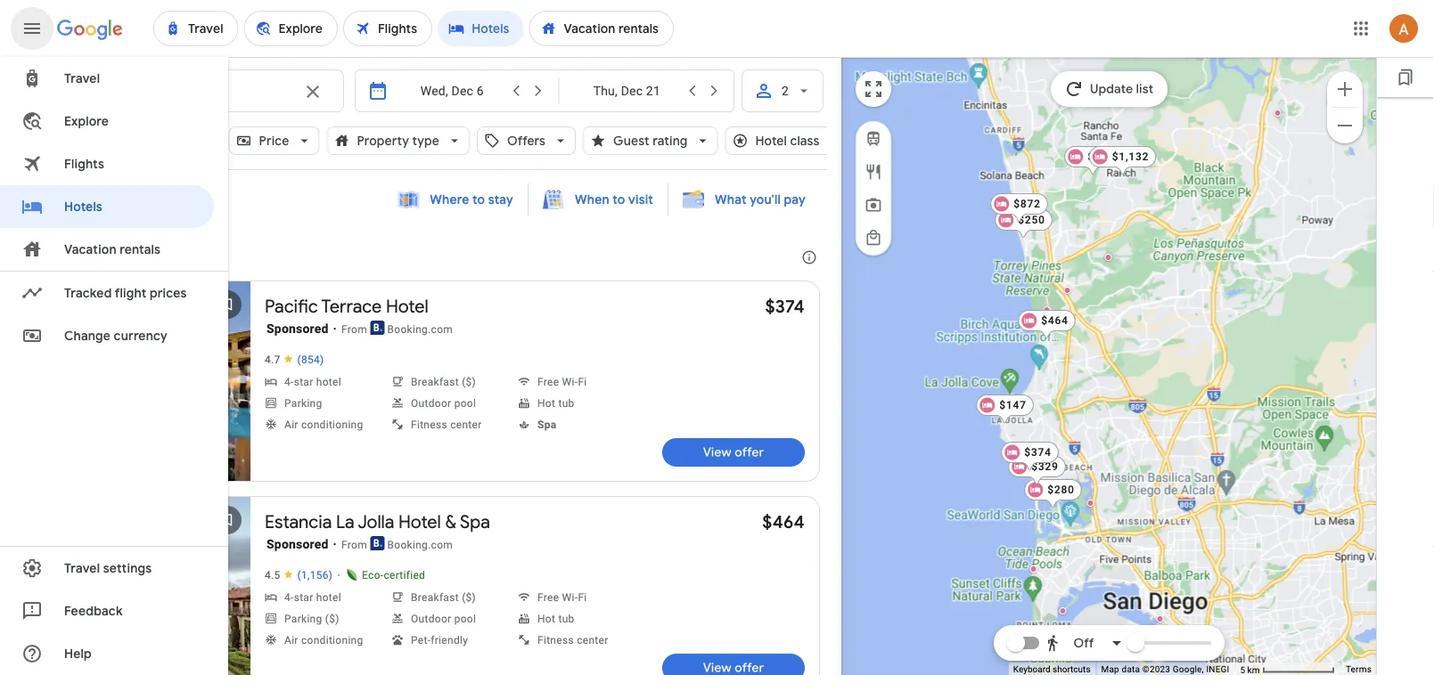 Task type: describe. For each thing, give the bounding box(es) containing it.
1 vertical spatial $464
[[763, 511, 805, 534]]

update
[[1090, 81, 1133, 97]]

explore
[[64, 113, 109, 129]]

rancho bernardo inn image
[[1274, 110, 1281, 117]]

eco-certified link
[[345, 568, 425, 583]]

what you'll pay button
[[672, 183, 817, 217]]

tracked flight prices
[[64, 285, 187, 301]]

$250
[[1018, 214, 1045, 226]]

4.7
[[265, 354, 280, 366]]

photos list for $374
[[22, 282, 251, 497]]

to for visit
[[613, 192, 625, 208]]

settings
[[103, 561, 152, 577]]

hotels link
[[0, 185, 214, 228]]

0 vertical spatial $374
[[765, 295, 805, 318]]

$280 link
[[1025, 480, 1082, 510]]

4.5 out of 5 stars from 1,156 reviews image
[[265, 569, 333, 583]]

data
[[1122, 665, 1140, 675]]

offer
[[735, 445, 764, 461]]

fairmont grand del mar image
[[1105, 254, 1112, 261]]

explore link
[[0, 100, 214, 143]]

keyboard
[[1013, 665, 1051, 675]]

hilton san diego bayfront image
[[1157, 616, 1164, 623]]

$147 link
[[976, 395, 1034, 425]]

when to visit button
[[532, 183, 664, 217]]

price
[[259, 133, 289, 149]]

the inn at sunset cliffs image
[[1030, 566, 1037, 573]]

filters form
[[14, 57, 850, 180]]

photos list for $464
[[22, 497, 251, 676]]

0 horizontal spatial $374 link
[[765, 295, 805, 318]]

tracked
[[64, 285, 112, 301]]

property
[[357, 133, 409, 149]]

san diego · 11 results
[[21, 248, 160, 267]]

travel settings
[[64, 561, 152, 577]]

the lodge at torrey pines image
[[1043, 307, 1051, 314]]

where
[[430, 192, 469, 208]]

where to stay button
[[387, 183, 524, 217]]

view larger map image
[[863, 78, 884, 100]]

keyboard shortcuts
[[1013, 665, 1091, 675]]

where to stay
[[430, 192, 513, 208]]

rating
[[653, 133, 688, 149]]

$1,132 link
[[1089, 146, 1156, 177]]

offers
[[507, 133, 546, 149]]

map data ©2023 google, inegi
[[1101, 665, 1230, 675]]

offers button
[[477, 119, 576, 162]]

map region
[[817, 0, 1434, 676]]

1 horizontal spatial $374 link
[[1001, 442, 1059, 472]]

prices
[[150, 285, 187, 301]]

photo 1 image for $374
[[22, 282, 251, 481]]

class
[[790, 133, 820, 149]]

when to visit
[[575, 192, 654, 208]]

Check-in text field
[[399, 70, 505, 111]]

$1,132
[[1112, 151, 1149, 163]]

$329 link
[[1008, 456, 1066, 487]]

(1,156)
[[297, 570, 333, 582]]

4.7 out of 5 stars from 854 reviews image
[[265, 353, 324, 367]]

clear image
[[302, 81, 324, 103]]

$250 link
[[995, 209, 1053, 240]]

2 button
[[742, 70, 824, 112]]

beach village at the del, curio collection by hilton image
[[1129, 652, 1136, 659]]

photo 1 image for $464
[[22, 497, 251, 676]]

hotel del coronado image
[[1130, 653, 1137, 660]]

·
[[337, 568, 341, 583]]

off
[[1074, 636, 1094, 652]]

off button
[[1041, 622, 1129, 665]]

feedback link
[[0, 590, 214, 633]]

type
[[412, 133, 439, 149]]

$280
[[1048, 484, 1075, 497]]

rentals
[[120, 242, 161, 258]]

$872 link
[[991, 193, 1048, 224]]

©2023
[[1143, 665, 1171, 675]]

keyboard shortcuts button
[[1013, 664, 1091, 676]]

terms
[[1346, 665, 1372, 675]]

certified
[[384, 569, 425, 582]]

currency
[[114, 328, 168, 344]]

view offer button
[[662, 439, 805, 467]]



Task type: locate. For each thing, give the bounding box(es) containing it.
0 vertical spatial travel
[[64, 70, 100, 86]]

0 vertical spatial photo 1 image
[[22, 282, 251, 481]]

$329
[[1032, 461, 1059, 473]]

guest rating
[[613, 133, 688, 149]]

zoom in map image
[[1335, 78, 1356, 100]]

coronado island marriott resort & spa image
[[1146, 630, 1153, 637]]

1 horizontal spatial to
[[613, 192, 625, 208]]

travel inside travel settings link
[[64, 561, 100, 577]]

flights link
[[0, 143, 214, 185]]

next image
[[206, 364, 249, 407]]

0 vertical spatial $464
[[1041, 315, 1069, 327]]

hilton garden inn san diego del mar image
[[1064, 287, 1071, 294]]

kona kai san diego resort image
[[1060, 608, 1067, 615]]

change
[[64, 328, 111, 344]]

view
[[703, 445, 732, 461]]

inegi
[[1207, 665, 1230, 675]]

1 travel from the top
[[64, 70, 100, 86]]

1 horizontal spatial $374
[[1025, 447, 1052, 459]]

$464 link down the hilton garden inn san diego del mar image
[[1018, 310, 1076, 341]]

eco-
[[362, 569, 384, 582]]

$374 link
[[765, 295, 805, 318], [1001, 442, 1059, 472]]

to for stay
[[472, 192, 485, 208]]

vacation rentals
[[64, 242, 161, 258]]

to inside "when to visit" button
[[613, 192, 625, 208]]

save estancia la jolla hotel & spa to collection image
[[206, 499, 249, 542]]

2 photos list from the top
[[22, 497, 251, 676]]

vacation rentals link
[[0, 228, 214, 271]]

pay
[[784, 192, 806, 208]]

zoom out map image
[[1335, 115, 1356, 136]]

visit
[[628, 192, 654, 208]]

results
[[114, 248, 160, 267]]

$374 inside map region
[[1025, 447, 1052, 459]]

$872
[[1014, 198, 1041, 210]]

0 vertical spatial photos list
[[22, 282, 251, 497]]

travel
[[64, 70, 100, 86], [64, 561, 100, 577]]

travel up feedback
[[64, 561, 100, 577]]

$186 link
[[1065, 146, 1122, 177]]

0 horizontal spatial to
[[472, 192, 485, 208]]

next image
[[206, 579, 249, 622]]

1 vertical spatial $374
[[1025, 447, 1052, 459]]

1 photo 1 image from the top
[[22, 282, 251, 481]]

update list button
[[1051, 71, 1168, 107]]

vacation
[[64, 242, 117, 258]]

$464 link down offer
[[763, 511, 805, 534]]

tracked flight prices link
[[0, 272, 214, 315]]

1 vertical spatial travel
[[64, 561, 100, 577]]

when
[[575, 192, 610, 208]]

1 photos list from the top
[[22, 282, 251, 497]]

guest rating button
[[583, 119, 718, 162]]

update list
[[1090, 81, 1154, 97]]

$147
[[1000, 399, 1027, 412]]

you'll
[[750, 192, 781, 208]]

view offer
[[703, 445, 764, 461]]

shortcuts
[[1053, 665, 1091, 675]]

to inside where to stay button
[[472, 192, 485, 208]]

$464
[[1041, 315, 1069, 327], [763, 511, 805, 534]]

$464 inside $464 link
[[1041, 315, 1069, 327]]

1 to from the left
[[472, 192, 485, 208]]

property type
[[357, 133, 439, 149]]

2 to from the left
[[613, 192, 625, 208]]

0 vertical spatial $374 link
[[765, 295, 805, 318]]

Check-out text field
[[573, 70, 681, 111]]

list
[[1136, 81, 1154, 97]]

1 vertical spatial $374 link
[[1001, 442, 1059, 472]]

1 vertical spatial photo 1 image
[[22, 497, 251, 676]]

what you'll pay
[[715, 192, 806, 208]]

price button
[[229, 119, 320, 162]]

4.5
[[265, 570, 280, 582]]

main menu image
[[21, 18, 43, 39]]

san diego mission bay resort image
[[1087, 500, 1094, 507]]

to left visit
[[613, 192, 625, 208]]

learn more about these results image
[[788, 236, 831, 279]]

(854)
[[297, 354, 324, 366]]

feedback
[[64, 604, 123, 620]]

change currency link
[[0, 315, 214, 357]]

$374 up $329 on the bottom right of page
[[1025, 447, 1052, 459]]

1 horizontal spatial $464 link
[[1018, 310, 1076, 341]]

0 horizontal spatial $464
[[763, 511, 805, 534]]

google,
[[1173, 665, 1204, 675]]

$374
[[765, 295, 805, 318], [1025, 447, 1052, 459]]

hotel class button
[[725, 119, 850, 162]]

property type button
[[327, 119, 470, 162]]

travel for travel settings
[[64, 561, 100, 577]]

photo 1 image
[[22, 282, 251, 481], [22, 497, 251, 676]]

$374 down learn more about these results image on the top of the page
[[765, 295, 805, 318]]

change currency
[[64, 328, 168, 344]]

flight
[[115, 285, 147, 301]]

diego · 11
[[49, 248, 111, 267]]

photos list
[[22, 282, 251, 497], [22, 497, 251, 676]]

travel inside travel link
[[64, 70, 100, 86]]

travel up explore
[[64, 70, 100, 86]]

0 horizontal spatial $464 link
[[763, 511, 805, 534]]

travel for travel
[[64, 70, 100, 86]]

$186
[[1088, 151, 1115, 163]]

0 vertical spatial $464 link
[[1018, 310, 1076, 341]]

$374 link up $280 "link"
[[1001, 442, 1059, 472]]

$464 link
[[1018, 310, 1076, 341], [763, 511, 805, 534]]

terms link
[[1346, 665, 1372, 675]]

1 vertical spatial photos list
[[22, 497, 251, 676]]

$464 down offer
[[763, 511, 805, 534]]

what
[[715, 192, 747, 208]]

$464 down the lodge at torrey pines icon
[[1041, 315, 1069, 327]]

to left stay
[[472, 192, 485, 208]]

1 horizontal spatial $464
[[1041, 315, 1069, 327]]

stay
[[488, 192, 513, 208]]

help
[[64, 646, 92, 662]]

$374 link down learn more about these results image on the top of the page
[[765, 295, 805, 318]]

view offer link
[[662, 439, 805, 467]]

2 photo 1 image from the top
[[22, 497, 251, 676]]

1 vertical spatial $464 link
[[763, 511, 805, 534]]

san
[[21, 248, 46, 267]]

save pacific terrace hotel to collection image
[[206, 283, 249, 326]]

help link
[[0, 633, 214, 676]]

travel settings link
[[0, 547, 214, 590]]

eco-certified
[[362, 569, 425, 582]]

2 travel from the top
[[64, 561, 100, 577]]

2
[[782, 83, 789, 98]]

0 horizontal spatial $374
[[765, 295, 805, 318]]

guest
[[613, 133, 650, 149]]

hotels
[[64, 199, 102, 215]]

hotel class
[[756, 133, 820, 149]]

hotel
[[756, 133, 787, 149]]

travel link
[[0, 57, 214, 100]]

map
[[1101, 665, 1120, 675]]

flights
[[64, 156, 104, 172]]



Task type: vqa. For each thing, say whether or not it's contained in the screenshot.
Offer
yes



